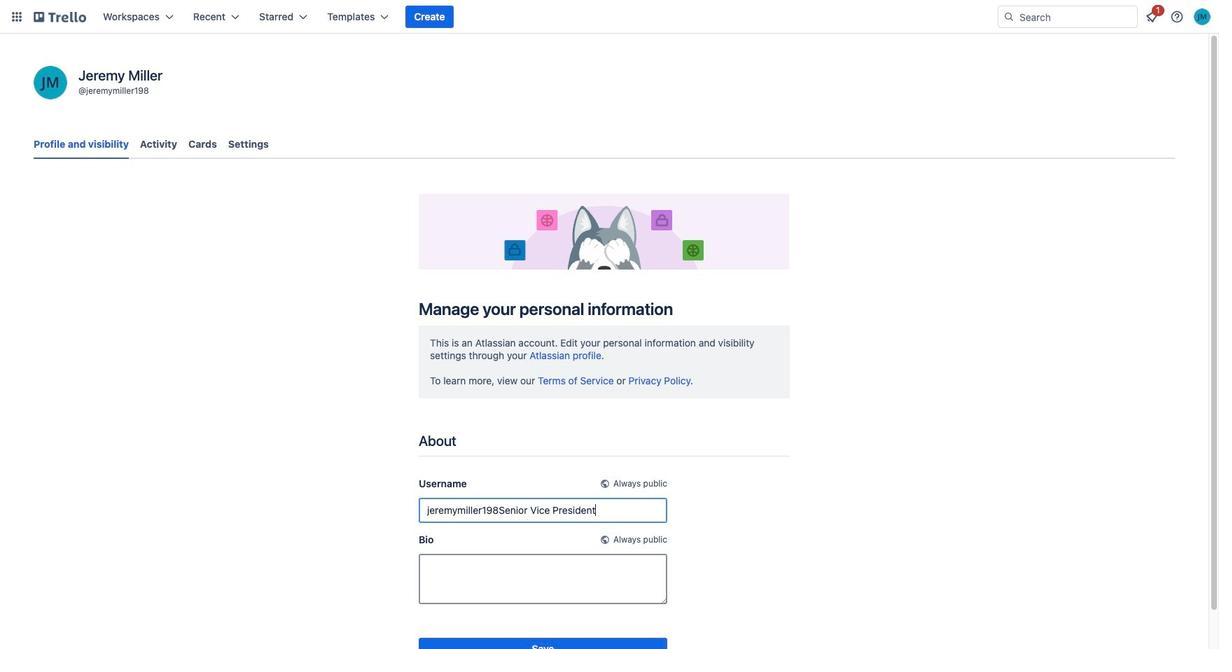 Task type: locate. For each thing, give the bounding box(es) containing it.
back to home image
[[34, 6, 86, 28]]

primary element
[[0, 0, 1219, 34]]

1 notification image
[[1143, 8, 1160, 25]]

Search field
[[1015, 7, 1137, 27]]

None text field
[[419, 498, 667, 523], [419, 554, 667, 604], [419, 498, 667, 523], [419, 554, 667, 604]]

jeremy miller (jeremymiller198) image
[[1194, 8, 1211, 25]]

jeremy miller (jeremymiller198) image
[[34, 66, 67, 99]]



Task type: vqa. For each thing, say whether or not it's contained in the screenshot.
text box
yes



Task type: describe. For each thing, give the bounding box(es) containing it.
search image
[[1003, 11, 1015, 22]]

open information menu image
[[1170, 10, 1184, 24]]



